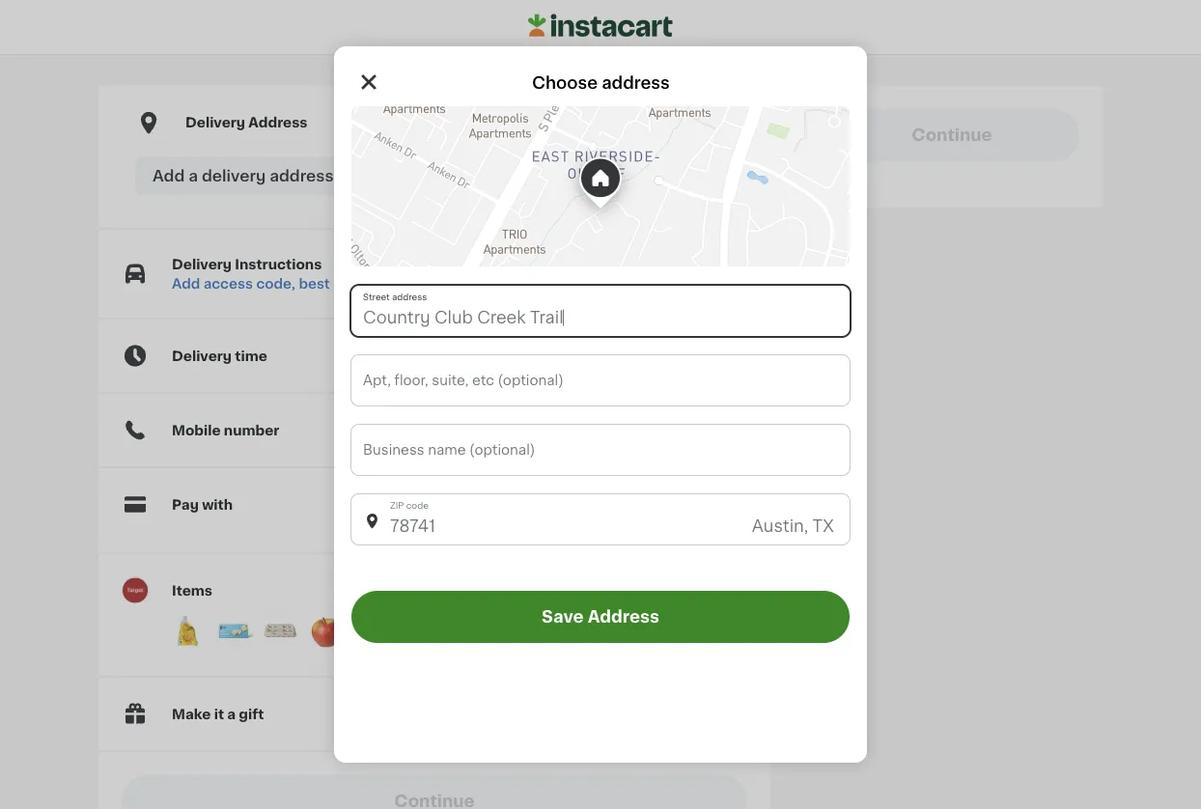 Task type: describe. For each thing, give the bounding box(es) containing it.
mobile number
[[172, 424, 280, 437]]

a inside add a delivery address button
[[189, 169, 198, 184]]

entrance,
[[333, 277, 400, 290]]

make
[[172, 708, 211, 721]]

save
[[542, 609, 584, 625]]

time
[[235, 349, 267, 363]]

gift
[[239, 708, 264, 721]]

good & gather lemons image
[[168, 612, 207, 651]]

2   text field from the top
[[352, 355, 850, 406]]

address inside choose address dialog
[[602, 75, 670, 91]]

address inside add a delivery address button
[[270, 169, 334, 184]]

choose address dialog
[[334, 46, 867, 763]]

save address button
[[352, 591, 850, 643]]

delivery for delivery address
[[185, 116, 245, 129]]

make it a gift
[[172, 708, 264, 721]]

map region
[[352, 106, 850, 267]]

good & gather unsalted butter image
[[354, 612, 392, 651]]

address for delivery address
[[249, 116, 308, 129]]

1 horizontal spatial a
[[227, 708, 236, 721]]

honeycrisp apple bag image
[[307, 612, 346, 651]]

pay with
[[172, 498, 233, 512]]

austin, tx
[[752, 518, 835, 535]]

delivery instructions add access code, best entrance, etc.
[[172, 258, 430, 290]]

items
[[172, 584, 213, 598]]

delivery for delivery instructions add access code, best entrance, etc.
[[172, 258, 232, 271]]

delivery address
[[185, 116, 308, 129]]

delivery
[[202, 169, 266, 184]]

delivery for delivery time
[[172, 349, 232, 363]]



Task type: vqa. For each thing, say whether or not it's contained in the screenshot.
Recipes
no



Task type: locate. For each thing, give the bounding box(es) containing it.
it
[[214, 708, 224, 721]]

mobile
[[172, 424, 221, 437]]

  text field
[[352, 286, 850, 336], [352, 355, 850, 406], [352, 495, 850, 545]]

home image
[[528, 11, 673, 40]]

0 vertical spatial delivery
[[185, 116, 245, 129]]

1 vertical spatial   text field
[[352, 355, 850, 406]]

0 horizontal spatial address
[[270, 169, 334, 184]]

instructions
[[235, 258, 322, 271]]

save address
[[542, 609, 660, 625]]

austin,
[[752, 518, 809, 535]]

address
[[249, 116, 308, 129], [588, 609, 660, 625]]

a
[[189, 169, 198, 184], [227, 708, 236, 721]]

0 vertical spatial   text field
[[352, 286, 850, 336]]

delivery
[[185, 116, 245, 129], [172, 258, 232, 271], [172, 349, 232, 363]]

best
[[299, 277, 330, 290]]

good & gather salted butter image
[[214, 612, 253, 651]]

0 horizontal spatial a
[[189, 169, 198, 184]]

access
[[203, 277, 253, 290]]

delivery up access
[[172, 258, 232, 271]]

choose address
[[532, 75, 670, 91]]

0 horizontal spatial address
[[249, 116, 308, 129]]

good & gather grade a cage-free large eggs image
[[261, 612, 299, 651]]

address inside save address 'button'
[[588, 609, 660, 625]]

address down the home image on the top
[[602, 75, 670, 91]]

1 vertical spatial delivery
[[172, 258, 232, 271]]

1 vertical spatial add
[[172, 277, 200, 290]]

a left delivery on the left top of the page
[[189, 169, 198, 184]]

delivery time
[[172, 349, 267, 363]]

form element
[[352, 336, 850, 643]]

1   text field from the top
[[352, 286, 850, 336]]

address up add a delivery address
[[249, 116, 308, 129]]

delivery up delivery on the left top of the page
[[185, 116, 245, 129]]

address
[[602, 75, 670, 91], [270, 169, 334, 184]]

0 vertical spatial a
[[189, 169, 198, 184]]

with
[[202, 498, 233, 512]]

address for save address
[[588, 609, 660, 625]]

add
[[153, 169, 185, 184], [172, 277, 200, 290]]

number
[[224, 424, 280, 437]]

add a delivery address button
[[135, 157, 734, 196]]

etc.
[[403, 277, 430, 290]]

address right delivery on the left top of the page
[[270, 169, 334, 184]]

0 vertical spatial add
[[153, 169, 185, 184]]

0 vertical spatial address
[[602, 75, 670, 91]]

1 horizontal spatial address
[[588, 609, 660, 625]]

add left delivery on the left top of the page
[[153, 169, 185, 184]]

  text field
[[352, 425, 850, 475]]

code,
[[256, 277, 296, 290]]

0 vertical spatial address
[[249, 116, 308, 129]]

2 vertical spatial   text field
[[352, 495, 850, 545]]

1 vertical spatial a
[[227, 708, 236, 721]]

1 horizontal spatial address
[[602, 75, 670, 91]]

add a delivery address
[[153, 169, 334, 184]]

1 vertical spatial address
[[588, 609, 660, 625]]

3   text field from the top
[[352, 495, 850, 545]]

choose
[[532, 75, 598, 91]]

delivery inside delivery instructions add access code, best entrance, etc.
[[172, 258, 232, 271]]

add inside delivery instructions add access code, best entrance, etc.
[[172, 277, 200, 290]]

address right save
[[588, 609, 660, 625]]

1 vertical spatial address
[[270, 169, 334, 184]]

2 vertical spatial delivery
[[172, 349, 232, 363]]

add inside button
[[153, 169, 185, 184]]

add left access
[[172, 277, 200, 290]]

tx
[[813, 518, 835, 535]]

delivery left time
[[172, 349, 232, 363]]

a right the it
[[227, 708, 236, 721]]

pay
[[172, 498, 199, 512]]



